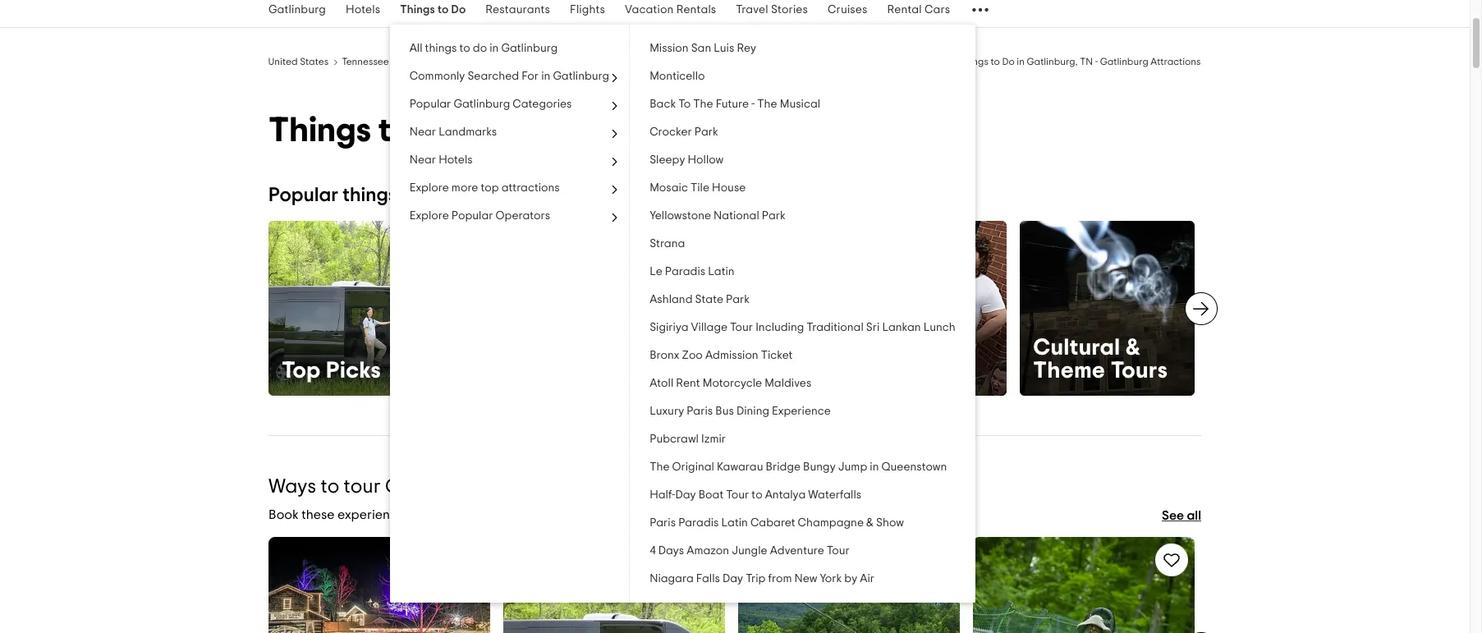 Task type: describe. For each thing, give the bounding box(es) containing it.
mission
[[650, 43, 689, 54]]

sigiriya village tour including traditional sri lankan lunch
[[650, 322, 956, 333]]

strana link
[[630, 230, 976, 258]]

things down the rental cars link at the right of page
[[959, 57, 989, 67]]

zoo
[[682, 350, 703, 361]]

gatlinburg link
[[259, 0, 336, 27]]

champagne
[[798, 517, 864, 529]]

explore popular operators button
[[390, 202, 630, 230]]

atoll rent motorcycle maldives link
[[630, 370, 976, 397]]

half-
[[650, 489, 676, 501]]

state
[[696, 294, 724, 305]]

pubcrawl izmir link
[[630, 425, 976, 453]]

popular for popular things to do
[[269, 186, 338, 205]]

see all
[[1162, 509, 1201, 522]]

explore for explore more top attractions
[[410, 182, 449, 194]]

amazon
[[687, 545, 730, 557]]

attractions
[[502, 182, 560, 194]]

flights link
[[560, 0, 615, 27]]

do up near hotels in the top left of the page
[[418, 113, 461, 148]]

see
[[1162, 509, 1184, 522]]

experience
[[772, 406, 831, 417]]

cruises link
[[818, 0, 877, 27]]

mosaic tile house link
[[630, 174, 976, 202]]

things down states
[[269, 113, 371, 148]]

national
[[714, 210, 760, 222]]

antalya
[[765, 489, 806, 501]]

ways to tour gatlinburg link
[[269, 477, 482, 497]]

paris paradis latin cabaret champagne & show
[[650, 517, 905, 529]]

4
[[650, 545, 656, 557]]

day inside niagara falls day trip from new york by air link
[[723, 573, 744, 585]]

theme inside cultural & theme tours
[[1033, 359, 1106, 382]]

hotels inside button
[[439, 154, 473, 166]]

4 days amazon jungle adventure tour link
[[630, 537, 976, 565]]

latin for le
[[708, 266, 735, 278]]

to
[[679, 99, 691, 110]]

book
[[269, 508, 299, 521]]

cabaret
[[751, 517, 796, 529]]

lunch
[[924, 322, 956, 333]]

0 vertical spatial things to do in gatlinburg
[[560, 57, 676, 67]]

bronx zoo admission ticket link
[[630, 342, 976, 370]]

& inside cultural & theme tours
[[1126, 337, 1141, 359]]

explore for explore popular operators
[[410, 210, 449, 222]]

county
[[453, 57, 485, 67]]

bus
[[716, 406, 734, 417]]

united states
[[269, 57, 329, 67]]

bronx zoo admission ticket
[[650, 350, 793, 361]]

in left gatlinburg, at top
[[1017, 57, 1025, 67]]

half-day boat tour to antalya waterfalls
[[650, 489, 862, 501]]

gatlinburg right tn
[[1101, 57, 1149, 67]]

gatlinburg up for
[[502, 43, 558, 54]]

all things to do in gatlinburg
[[410, 43, 558, 54]]

house
[[712, 182, 746, 194]]

vacation rentals link
[[615, 0, 726, 27]]

pubcrawl
[[650, 434, 699, 445]]

crocker park
[[650, 126, 719, 138]]

park for state
[[726, 294, 750, 305]]

restaurants link
[[476, 0, 560, 27]]

ashland state park link
[[630, 286, 976, 314]]

top
[[282, 359, 321, 382]]

dining
[[737, 406, 770, 417]]

do for popular things to do
[[424, 186, 448, 205]]

theme parks
[[657, 359, 793, 382]]

crocker
[[650, 126, 692, 138]]

back
[[650, 99, 676, 110]]

explore more top attractions button
[[390, 174, 630, 202]]

in down vacation
[[618, 57, 626, 67]]

book these experiences for a close-up look at gatlinburg.
[[269, 508, 611, 521]]

adventure
[[770, 545, 825, 557]]

niagara falls day trip from new york by air link
[[630, 565, 976, 593]]

kawarau
[[717, 461, 764, 473]]

back to the future - the musical link
[[630, 90, 976, 118]]

jump
[[839, 461, 868, 473]]

searched
[[468, 71, 519, 82]]

in up the searched
[[490, 43, 499, 54]]

to left antalya
[[752, 489, 763, 501]]

- inside back to the future - the musical link
[[752, 99, 755, 110]]

sleepy
[[650, 154, 686, 166]]

le paradis latin link
[[630, 258, 976, 286]]

yellowstone
[[650, 210, 712, 222]]

1 vertical spatial tour
[[727, 489, 750, 501]]

maldives
[[765, 378, 812, 389]]

0 horizontal spatial paris
[[650, 517, 676, 529]]

strana
[[650, 238, 686, 250]]

gatlinburg up a
[[385, 477, 482, 497]]

things for popular
[[343, 186, 397, 205]]

to up these
[[321, 477, 339, 497]]

flights
[[570, 4, 605, 16]]

for
[[522, 71, 539, 82]]

vacation
[[625, 4, 674, 16]]

hotels link
[[336, 0, 390, 27]]

things for all
[[425, 43, 457, 54]]

ways to tour gatlinburg
[[269, 477, 482, 497]]

sevier
[[423, 57, 450, 67]]

izmir
[[702, 434, 726, 445]]

sevier county
[[423, 57, 485, 67]]

sevier county link
[[423, 54, 485, 67]]

2 vertical spatial tour
[[827, 545, 850, 557]]

san
[[692, 43, 712, 54]]

top picks
[[282, 359, 381, 382]]

1 horizontal spatial paris
[[687, 406, 713, 417]]

do for all things to do in gatlinburg
[[473, 43, 487, 54]]

united states link
[[269, 54, 329, 67]]

popular for popular gatlinburg categories
[[410, 99, 452, 110]]

traditional
[[807, 322, 864, 333]]

by
[[845, 573, 858, 585]]

jungle
[[732, 545, 768, 557]]

motorcycle
[[703, 378, 762, 389]]

things to do in gatlinburg, tn - gatlinburg attractions
[[959, 57, 1201, 67]]

yellowstone national park
[[650, 210, 786, 222]]



Task type: locate. For each thing, give the bounding box(es) containing it.
1 horizontal spatial save to a trip image
[[1162, 550, 1182, 570]]

0 horizontal spatial day
[[676, 489, 696, 501]]

1 horizontal spatial popular
[[410, 99, 452, 110]]

0 vertical spatial day
[[676, 489, 696, 501]]

0 vertical spatial popular
[[410, 99, 452, 110]]

lankan
[[883, 322, 921, 333]]

1 vertical spatial paradis
[[679, 517, 719, 529]]

2 vertical spatial popular
[[452, 210, 494, 222]]

near inside button
[[410, 126, 437, 138]]

paradis right le
[[665, 266, 706, 278]]

0 horizontal spatial park
[[695, 126, 719, 138]]

1 vertical spatial latin
[[722, 517, 748, 529]]

theme inside theme parks link
[[657, 359, 730, 382]]

do up all things to do in gatlinburg
[[451, 4, 466, 16]]

commonly searched for in gatlinburg button
[[390, 62, 630, 90]]

things to do
[[400, 4, 466, 16]]

tours
[[1111, 359, 1168, 382]]

close-
[[445, 508, 481, 521]]

in right jump
[[870, 461, 879, 473]]

attractions
[[1151, 57, 1201, 67]]

bungy
[[804, 461, 836, 473]]

2 vertical spatial park
[[726, 294, 750, 305]]

things down "flights" link at the left top of page
[[560, 57, 590, 67]]

parks
[[735, 359, 793, 382]]

gatlinburg down mission
[[628, 57, 676, 67]]

paris down the half-
[[650, 517, 676, 529]]

park up hollow
[[695, 126, 719, 138]]

1 horizontal spatial day
[[723, 573, 744, 585]]

save to a trip image up falls
[[692, 550, 712, 570]]

0 vertical spatial tour
[[730, 322, 753, 333]]

niagara falls day trip from new york by air
[[650, 573, 875, 585]]

1 vertical spatial park
[[762, 210, 786, 222]]

hotels down the near landmarks at the left
[[439, 154, 473, 166]]

0 vertical spatial paradis
[[665, 266, 706, 278]]

to up county
[[460, 43, 471, 54]]

bronx
[[650, 350, 680, 361]]

gatlinburg down the searched
[[454, 99, 511, 110]]

paradis for paris
[[679, 517, 719, 529]]

atoll rent motorcycle maldives
[[650, 378, 812, 389]]

4 days amazon jungle adventure tour
[[650, 545, 850, 557]]

(tn)
[[392, 57, 410, 67]]

to
[[438, 4, 449, 16], [460, 43, 471, 54], [592, 57, 601, 67], [991, 57, 1000, 67], [378, 113, 411, 148], [401, 186, 420, 205], [321, 477, 339, 497], [752, 489, 763, 501]]

gatlinburg.
[[543, 508, 611, 521]]

do up county
[[473, 43, 487, 54]]

states
[[300, 57, 329, 67]]

in down "popular gatlinburg categories"
[[468, 113, 495, 148]]

atoll
[[650, 378, 674, 389]]

1 horizontal spatial theme
[[1033, 359, 1106, 382]]

1 horizontal spatial park
[[726, 294, 750, 305]]

0 vertical spatial latin
[[708, 266, 735, 278]]

0 vertical spatial &
[[1126, 337, 1141, 359]]

0 vertical spatial park
[[695, 126, 719, 138]]

tour inside 'link'
[[730, 322, 753, 333]]

tour up the admission
[[730, 322, 753, 333]]

0 horizontal spatial do
[[424, 186, 448, 205]]

1 vertical spatial hotels
[[439, 154, 473, 166]]

niagara
[[650, 573, 694, 585]]

save to a trip image
[[692, 550, 712, 570], [1162, 550, 1182, 570]]

1 horizontal spatial things
[[425, 43, 457, 54]]

1 vertical spatial day
[[723, 573, 744, 585]]

0 horizontal spatial hotels
[[346, 4, 380, 16]]

1 vertical spatial popular
[[269, 186, 338, 205]]

things
[[425, 43, 457, 54], [343, 186, 397, 205]]

0 horizontal spatial &
[[867, 517, 874, 529]]

park right the state
[[726, 294, 750, 305]]

1 horizontal spatial do
[[473, 43, 487, 54]]

2 horizontal spatial the
[[758, 99, 778, 110]]

- right future
[[752, 99, 755, 110]]

near for near landmarks
[[410, 126, 437, 138]]

& left 'show'
[[867, 517, 874, 529]]

near down the near landmarks at the left
[[410, 154, 437, 166]]

1 explore from the top
[[410, 182, 449, 194]]

to down "flights" link at the left top of page
[[592, 57, 601, 67]]

&
[[1126, 337, 1141, 359], [867, 517, 874, 529]]

to left gatlinburg, at top
[[991, 57, 1000, 67]]

1 vertical spatial things to do in gatlinburg
[[269, 113, 669, 148]]

2 horizontal spatial popular
[[452, 210, 494, 222]]

mosaic
[[650, 182, 688, 194]]

do left gatlinburg, at top
[[1003, 57, 1015, 67]]

the up the half-
[[650, 461, 670, 473]]

travel
[[736, 4, 768, 16]]

things
[[400, 4, 435, 16], [560, 57, 590, 67], [959, 57, 989, 67], [269, 113, 371, 148]]

near for near hotels
[[410, 154, 437, 166]]

day left trip
[[723, 573, 744, 585]]

pubcrawl izmir
[[650, 434, 726, 445]]

0 horizontal spatial -
[[752, 99, 755, 110]]

york
[[820, 573, 842, 585]]

the original kawarau bridge bungy jump in queenstown
[[650, 461, 947, 473]]

previous image
[[259, 299, 278, 319]]

luxury paris bus dining experience
[[650, 406, 831, 417]]

gatlinburg up categories
[[553, 71, 610, 82]]

0 vertical spatial near
[[410, 126, 437, 138]]

air
[[860, 573, 875, 585]]

0 horizontal spatial the
[[650, 461, 670, 473]]

2 explore from the top
[[410, 210, 449, 222]]

near up near hotels in the top left of the page
[[410, 126, 437, 138]]

popular gatlinburg categories
[[410, 99, 572, 110]]

cultural & theme tours
[[1033, 337, 1168, 382]]

mission san luis rey link
[[630, 34, 976, 62]]

park right national
[[762, 210, 786, 222]]

0 horizontal spatial save to a trip image
[[692, 550, 712, 570]]

see all link
[[1162, 498, 1201, 534]]

tn
[[1080, 57, 1093, 67]]

future
[[716, 99, 749, 110]]

1 theme from the left
[[657, 359, 730, 382]]

1 vertical spatial explore
[[410, 210, 449, 222]]

do inside 'link'
[[451, 4, 466, 16]]

& right cultural
[[1126, 337, 1141, 359]]

1 vertical spatial -
[[752, 99, 755, 110]]

0 vertical spatial hotels
[[346, 4, 380, 16]]

things to do in gatlinburg down "popular gatlinburg categories"
[[269, 113, 669, 148]]

1 horizontal spatial the
[[694, 99, 714, 110]]

rent
[[676, 378, 701, 389]]

next image
[[1191, 299, 1211, 319]]

do down "flights" link at the left top of page
[[603, 57, 616, 67]]

2 save to a trip image from the left
[[1162, 550, 1182, 570]]

2 horizontal spatial park
[[762, 210, 786, 222]]

in right for
[[542, 71, 551, 82]]

theme parks link
[[644, 221, 819, 396]]

0 vertical spatial do
[[473, 43, 487, 54]]

0 horizontal spatial things
[[343, 186, 397, 205]]

explore inside button
[[410, 210, 449, 222]]

hotels up tennessee
[[346, 4, 380, 16]]

explore inside 'button'
[[410, 182, 449, 194]]

cultural
[[1033, 337, 1120, 359]]

0 horizontal spatial theme
[[657, 359, 730, 382]]

gatlinburg up united states link
[[269, 4, 326, 16]]

0 vertical spatial -
[[1096, 57, 1098, 67]]

luxury
[[650, 406, 685, 417]]

rental cars link
[[877, 0, 960, 27]]

1 horizontal spatial hotels
[[439, 154, 473, 166]]

park for national
[[762, 210, 786, 222]]

do
[[473, 43, 487, 54], [424, 186, 448, 205]]

1 vertical spatial &
[[867, 517, 874, 529]]

to up "sevier county" "link"
[[438, 4, 449, 16]]

latin for paris
[[722, 517, 748, 529]]

2 near from the top
[[410, 154, 437, 166]]

latin up the state
[[708, 266, 735, 278]]

near landmarks
[[410, 126, 497, 138]]

1 vertical spatial do
[[424, 186, 448, 205]]

crocker park link
[[630, 118, 976, 146]]

to down near hotels in the top left of the page
[[401, 186, 420, 205]]

0 vertical spatial paris
[[687, 406, 713, 417]]

paris left bus
[[687, 406, 713, 417]]

ways
[[269, 477, 316, 497]]

near hotels button
[[390, 146, 630, 174]]

- right tn
[[1096, 57, 1098, 67]]

popular things to do
[[269, 186, 448, 205]]

all things to do in gatlinburg link
[[390, 34, 630, 62]]

0 vertical spatial things
[[425, 43, 457, 54]]

a
[[434, 508, 442, 521]]

tile
[[691, 182, 710, 194]]

these
[[302, 508, 335, 521]]

day
[[676, 489, 696, 501], [723, 573, 744, 585]]

0 vertical spatial explore
[[410, 182, 449, 194]]

things to do in gatlinburg
[[560, 57, 676, 67], [269, 113, 669, 148]]

1 horizontal spatial &
[[1126, 337, 1141, 359]]

2 theme from the left
[[1033, 359, 1106, 382]]

tour right boat
[[727, 489, 750, 501]]

explore
[[410, 182, 449, 194], [410, 210, 449, 222]]

tour up york at right bottom
[[827, 545, 850, 557]]

1 vertical spatial paris
[[650, 517, 676, 529]]

travel stories link
[[726, 0, 818, 27]]

do
[[451, 4, 466, 16], [603, 57, 616, 67], [1003, 57, 1015, 67], [418, 113, 461, 148]]

gatlinburg down categories
[[502, 113, 669, 148]]

things inside things to do 'link'
[[400, 4, 435, 16]]

things to do in gatlinburg down mission
[[560, 57, 676, 67]]

restaurants
[[486, 4, 550, 16]]

look
[[499, 508, 525, 521]]

the
[[694, 99, 714, 110], [758, 99, 778, 110], [650, 461, 670, 473]]

do left more
[[424, 186, 448, 205]]

at
[[527, 508, 540, 521]]

things up the all
[[400, 4, 435, 16]]

to inside 'link'
[[438, 4, 449, 16]]

sleepy hollow link
[[630, 146, 976, 174]]

paradis for le
[[665, 266, 706, 278]]

operators
[[496, 210, 551, 222]]

theme
[[657, 359, 730, 382], [1033, 359, 1106, 382]]

near inside button
[[410, 154, 437, 166]]

sigiriya
[[650, 322, 689, 333]]

hollow
[[688, 154, 724, 166]]

ashland state park
[[650, 294, 750, 305]]

to up near hotels in the top left of the page
[[378, 113, 411, 148]]

1 vertical spatial things
[[343, 186, 397, 205]]

the right to
[[694, 99, 714, 110]]

1 save to a trip image from the left
[[692, 550, 712, 570]]

luxury paris bus dining experience link
[[630, 397, 976, 425]]

admission
[[706, 350, 759, 361]]

gatlinburg inside 'link'
[[269, 4, 326, 16]]

the left "musical"
[[758, 99, 778, 110]]

paris paradis latin cabaret champagne & show link
[[630, 509, 976, 537]]

in inside button
[[542, 71, 551, 82]]

1 vertical spatial near
[[410, 154, 437, 166]]

paradis up amazon
[[679, 517, 719, 529]]

save to a trip image down "see"
[[1162, 550, 1182, 570]]

day left boat
[[676, 489, 696, 501]]

days
[[659, 545, 685, 557]]

0 horizontal spatial popular
[[269, 186, 338, 205]]

day inside half-day boat tour to antalya waterfalls link
[[676, 489, 696, 501]]

more
[[452, 182, 479, 194]]

1 horizontal spatial -
[[1096, 57, 1098, 67]]

1 near from the top
[[410, 126, 437, 138]]

near landmarks button
[[390, 118, 630, 146]]

queenstown
[[882, 461, 947, 473]]

trip
[[746, 573, 766, 585]]

new
[[795, 573, 818, 585]]

latin up jungle in the bottom of the page
[[722, 517, 748, 529]]



Task type: vqa. For each thing, say whether or not it's contained in the screenshot.
"17"
no



